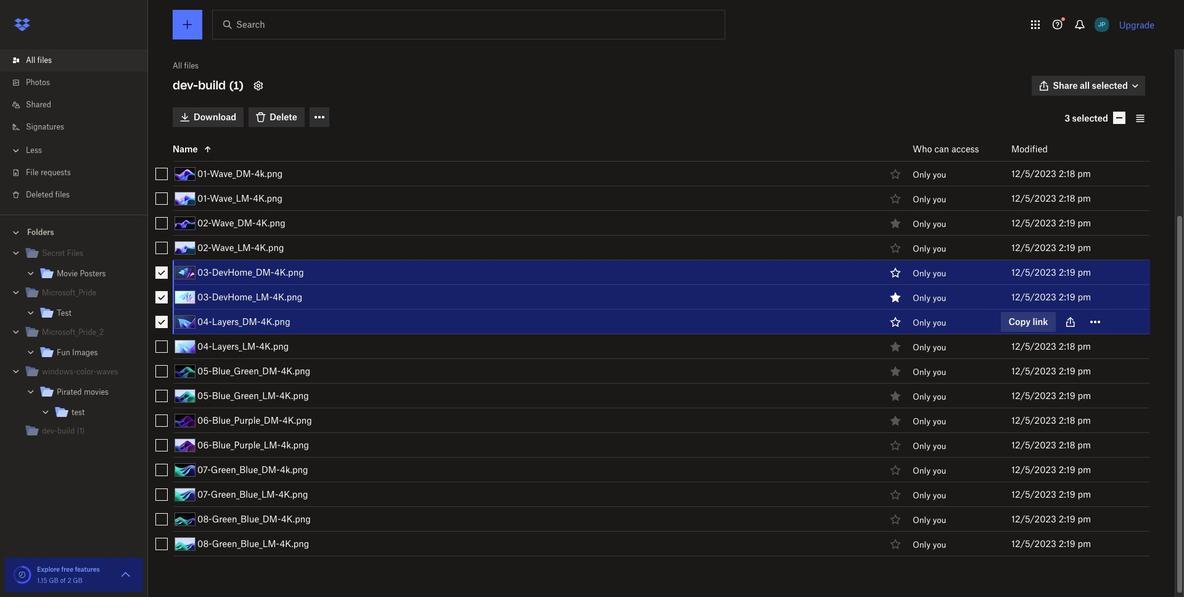 Task type: vqa. For each thing, say whether or not it's contained in the screenshot.
right Folder • Dropbox button
no



Task type: locate. For each thing, give the bounding box(es) containing it.
1 vertical spatial 05-
[[197, 390, 212, 401]]

12 pm from the top
[[1078, 440, 1091, 450]]

only inside 'name 06-blue_purple_lm-4k.png, modified 12/5/2023 2:18 pm,' element
[[913, 441, 931, 451]]

08- inside 08-green_blue_lm-4k.png link
[[197, 538, 212, 549]]

2:19 inside the name 03-devhome_dm-4k.png, modified 12/5/2023 2:19 pm, element
[[1059, 267, 1076, 277]]

4k.png up the 05-blue_green_dm-4k.png
[[259, 341, 289, 351]]

only you button for 06-blue_purple_dm-4k.png
[[913, 416, 947, 426]]

4k.png up 01-wave_lm-4k.png
[[255, 168, 283, 179]]

selected right 3
[[1073, 113, 1109, 123]]

12/5/2023 for 04-layers_dm-4k.png
[[1012, 316, 1057, 327]]

you inside name 07-green_blue_dm-4k.png, modified 12/5/2023 2:19 pm, element
[[933, 466, 947, 476]]

shared
[[26, 100, 51, 109]]

gb left of on the left of the page
[[49, 577, 58, 584]]

4k.png down 06-blue_purple_lm-4k.png link
[[280, 464, 308, 475]]

11 you from the top
[[933, 416, 947, 426]]

add to starred image for 07-green_blue_dm-4k.png
[[888, 462, 903, 477]]

only you inside the name 01-wave_dm-4k.png, modified 12/5/2023 2:18 pm, element
[[913, 170, 947, 179]]

4 add to starred image from the top
[[888, 462, 903, 477]]

1 vertical spatial 4k.png
[[281, 440, 309, 450]]

03- inside 'link'
[[197, 267, 212, 277]]

12/5/2023 for 02-wave_lm-4k.png
[[1012, 242, 1057, 253]]

files inside 'link'
[[55, 190, 70, 199]]

remove from starred image for 06-blue_purple_dm-4k.png
[[888, 413, 903, 428]]

test
[[72, 408, 85, 417]]

all files list item
[[0, 49, 148, 72]]

only you button for 05-blue_green_lm-4k.png
[[913, 392, 947, 402]]

you for 04-layers_lm-4k.png
[[933, 342, 947, 352]]

2:19 inside 'name 03-devhome_lm-4k.png, modified 12/5/2023 2:19 pm,' element
[[1059, 292, 1076, 302]]

only you button for 06-blue_purple_lm-4k.png
[[913, 441, 947, 451]]

only for 01-wave_lm-4k.png
[[913, 194, 931, 204]]

08-green_blue_lm-4k.png link
[[197, 536, 309, 551]]

14 pm from the top
[[1078, 489, 1091, 499]]

3 12/5/2023 from the top
[[1012, 217, 1057, 228]]

name button
[[173, 142, 883, 156]]

2 07- from the top
[[197, 489, 211, 499]]

only you inside name 02-wave_lm-4k.png, modified 12/5/2023 2:19 pm, element
[[913, 244, 947, 253]]

1 vertical spatial remove from starred image
[[888, 388, 903, 403]]

only inside name 08-green_blue_dm-4k.png, modified 12/5/2023 2:19 pm, element
[[913, 515, 931, 525]]

13 pm from the top
[[1078, 464, 1091, 475]]

9 12/5/2023 from the top
[[1012, 366, 1057, 376]]

01-wave_dm-4k.png
[[197, 168, 283, 179]]

remove from starred image inside 'name 03-devhome_lm-4k.png, modified 12/5/2023 2:19 pm,' element
[[888, 290, 903, 304]]

only you button inside the name 01-wave_lm-4k.png, modified 12/5/2023 2:18 pm, element
[[913, 194, 947, 204]]

12/5/2023 2:19 pm for 07-green_blue_dm-4k.png
[[1012, 464, 1091, 475]]

table containing name
[[146, 137, 1151, 557]]

4k.png for 05-blue_green_lm-4k.png
[[279, 390, 309, 401]]

2:19 inside name 02-wave_lm-4k.png, modified 12/5/2023 2:19 pm, element
[[1059, 242, 1076, 253]]

14 only from the top
[[913, 490, 931, 500]]

name 08-green_blue_dm-4k.png, modified 12/5/2023 2:19 pm, element
[[146, 507, 1151, 532]]

you inside name 08-green_blue_lm-4k.png, modified 12/5/2023 2:19 pm, element
[[933, 540, 947, 550]]

11 only from the top
[[913, 416, 931, 426]]

remove from starred image for 05-blue_green_lm-4k.png
[[888, 388, 903, 403]]

2:19 inside name 05-blue_green_lm-4k.png, modified 12/5/2023 2:19 pm, element
[[1059, 390, 1076, 401]]

files
[[37, 56, 52, 65], [184, 61, 199, 70], [55, 190, 70, 199]]

add to starred image inside "name 04-layers_dm-4k.png, modified 12/5/2023 2:18 pm," element
[[888, 314, 903, 329]]

2 pm from the top
[[1078, 193, 1091, 203]]

only you button for 01-wave_dm-4k.png
[[913, 170, 947, 179]]

4k.png up 02-wave_lm-4k.png
[[256, 217, 286, 228]]

5 12/5/2023 2:18 pm from the top
[[1012, 415, 1091, 425]]

07- right /dev-build (1)/07-green_blue_lm-4k.png 'image'
[[197, 489, 211, 499]]

14 you from the top
[[933, 490, 947, 500]]

files up dev-
[[184, 61, 199, 70]]

05- right /dev-build (1)/05-blue_green_lm-4k.png image
[[197, 390, 212, 401]]

you inside 'name 06-blue_purple_lm-4k.png, modified 12/5/2023 2:18 pm,' element
[[933, 441, 947, 451]]

2 horizontal spatial files
[[184, 61, 199, 70]]

only you button inside name 08-green_blue_lm-4k.png, modified 12/5/2023 2:19 pm, element
[[913, 540, 947, 550]]

remove from starred image inside 'name 05-blue_green_dm-4k.png, modified 12/5/2023 2:19 pm,' element
[[888, 364, 903, 379]]

2 03- from the top
[[197, 292, 212, 302]]

green_blue_dm-
[[211, 464, 280, 475], [212, 514, 281, 524]]

0 horizontal spatial all files
[[26, 56, 52, 65]]

you inside name 02-wave_dm-4k.png, modified 12/5/2023 2:19 pm, element
[[933, 219, 947, 229]]

07- for green_blue_lm-
[[197, 489, 211, 499]]

02- for wave_lm-
[[197, 242, 211, 253]]

you inside the name 01-wave_lm-4k.png, modified 12/5/2023 2:18 pm, element
[[933, 194, 947, 204]]

gb right "2"
[[73, 577, 83, 584]]

photos
[[26, 78, 50, 87]]

deleted files link
[[10, 184, 148, 206]]

only you for 02-wave_lm-4k.png
[[913, 244, 947, 253]]

6 you from the top
[[933, 293, 947, 303]]

3 only you from the top
[[913, 219, 947, 229]]

8 only from the top
[[913, 342, 931, 352]]

add to starred image inside the name 01-wave_lm-4k.png, modified 12/5/2023 2:18 pm, element
[[888, 191, 903, 206]]

only for 04-layers_lm-4k.png
[[913, 342, 931, 352]]

only you for 04-layers_lm-4k.png
[[913, 342, 947, 352]]

7 only you button from the top
[[913, 318, 947, 328]]

2 2:18 from the top
[[1059, 193, 1076, 203]]

0 vertical spatial 01-
[[197, 168, 210, 179]]

wave_dm- up 01-wave_lm-4k.png
[[210, 168, 255, 179]]

8 only you button from the top
[[913, 342, 947, 352]]

2 vertical spatial 4k.png
[[280, 464, 308, 475]]

name 02-wave_lm-4k.png, modified 12/5/2023 2:19 pm, element
[[146, 236, 1151, 260]]

only you button inside 'name 06-blue_purple_lm-4k.png, modified 12/5/2023 2:18 pm,' element
[[913, 441, 947, 451]]

you for 03-devhome_lm-4k.png
[[933, 293, 947, 303]]

12/5/2023 2:18 pm
[[1012, 168, 1091, 179], [1012, 193, 1091, 203], [1012, 316, 1091, 327], [1012, 341, 1091, 351], [1012, 415, 1091, 425], [1012, 440, 1091, 450]]

2:18
[[1059, 168, 1076, 179], [1059, 193, 1076, 203], [1059, 316, 1076, 327], [1059, 341, 1076, 351], [1059, 415, 1076, 425], [1059, 440, 1076, 450]]

8 only you from the top
[[913, 342, 947, 352]]

only inside name 04-layers_lm-4k.png, modified 12/5/2023 2:18 pm, element
[[913, 342, 931, 352]]

07- inside 'link'
[[197, 464, 211, 475]]

only you inside name 07-green_blue_lm-4k.png, modified 12/5/2023 2:19 pm, element
[[913, 490, 947, 500]]

only you for 08-green_blue_lm-4k.png
[[913, 540, 947, 550]]

14 12/5/2023 from the top
[[1012, 489, 1057, 499]]

4k.png up the 03-devhome_dm-4k.png
[[255, 242, 284, 253]]

0 horizontal spatial gb
[[49, 577, 58, 584]]

name 03-devhome_dm-4k.png, modified 12/5/2023 2:19 pm, element
[[146, 260, 1151, 285]]

10 12/5/2023 from the top
[[1012, 390, 1057, 401]]

06-blue_purple_dm-4k.png
[[197, 415, 312, 425]]

3 you from the top
[[933, 219, 947, 229]]

02-wave_dm-4k.png link
[[197, 216, 286, 230]]

9 only you from the top
[[913, 367, 947, 377]]

1 vertical spatial green_blue_dm-
[[212, 514, 281, 524]]

4k.png down 08-green_blue_dm-4k.png link in the left of the page
[[280, 538, 309, 549]]

files right deleted
[[55, 190, 70, 199]]

only inside the name 03-devhome_dm-4k.png, modified 12/5/2023 2:19 pm, element
[[913, 268, 931, 278]]

only you button inside name 07-green_blue_dm-4k.png, modified 12/5/2023 2:19 pm, element
[[913, 466, 947, 476]]

3 only you button from the top
[[913, 219, 947, 229]]

you for 03-devhome_dm-4k.png
[[933, 268, 947, 278]]

2 12/5/2023 from the top
[[1012, 193, 1057, 203]]

02- right '/dev-build (1)/02-wave_lm-4k.png' icon
[[197, 242, 211, 253]]

01- right /dev-build (1)/01-wave_lm-4k.png icon
[[197, 193, 210, 203]]

name 04-layers_lm-4k.png, modified 12/5/2023 2:18 pm, element
[[146, 334, 1151, 359]]

you inside the name 01-wave_dm-4k.png, modified 12/5/2023 2:18 pm, element
[[933, 170, 947, 179]]

add to starred image
[[888, 265, 903, 280], [888, 314, 903, 329], [888, 438, 903, 453], [888, 462, 903, 477], [888, 487, 903, 502]]

12/5/2023 for 01-wave_dm-4k.png
[[1012, 168, 1057, 179]]

pirated movies
[[57, 387, 109, 397]]

4k.png up 08-green_blue_lm-4k.png
[[281, 514, 311, 524]]

only you button for 02-wave_lm-4k.png
[[913, 244, 947, 253]]

only for 06-blue_purple_dm-4k.png
[[913, 416, 931, 426]]

pm for 03-devhome_lm-4k.png
[[1078, 292, 1091, 302]]

you inside the name 03-devhome_dm-4k.png, modified 12/5/2023 2:19 pm, element
[[933, 268, 947, 278]]

2:19 inside name 07-green_blue_lm-4k.png, modified 12/5/2023 2:19 pm, element
[[1059, 489, 1076, 499]]

pm for 01-wave_lm-4k.png
[[1078, 193, 1091, 203]]

only you button inside name 08-green_blue_dm-4k.png, modified 12/5/2023 2:19 pm, element
[[913, 515, 947, 525]]

layers_lm-
[[212, 341, 259, 351]]

2 04- from the top
[[197, 341, 212, 351]]

only inside the name 01-wave_dm-4k.png, modified 12/5/2023 2:18 pm, element
[[913, 170, 931, 179]]

only you button inside the name 01-wave_dm-4k.png, modified 12/5/2023 2:18 pm, element
[[913, 170, 947, 179]]

04-layers_dm-4k.png link
[[197, 314, 290, 329]]

1 pm from the top
[[1078, 168, 1091, 179]]

3 add to starred image from the top
[[888, 438, 903, 453]]

movies
[[84, 387, 109, 397]]

only you inside name 05-blue_green_lm-4k.png, modified 12/5/2023 2:19 pm, element
[[913, 392, 947, 402]]

1 horizontal spatial gb
[[73, 577, 83, 584]]

02-wave_dm-4k.png
[[197, 217, 286, 228]]

15 only you button from the top
[[913, 515, 947, 525]]

9 only you button from the top
[[913, 367, 947, 377]]

12/5/2023 for 01-wave_lm-4k.png
[[1012, 193, 1057, 203]]

1 remove from starred image from the top
[[888, 290, 903, 304]]

5 only from the top
[[913, 268, 931, 278]]

4k.png inside 'link'
[[274, 267, 304, 277]]

access
[[952, 143, 979, 154]]

only you button inside name 02-wave_dm-4k.png, modified 12/5/2023 2:19 pm, element
[[913, 219, 947, 229]]

1 remove from starred image from the top
[[888, 216, 903, 230]]

pm for 04-layers_lm-4k.png
[[1078, 341, 1091, 351]]

1 vertical spatial 08-
[[197, 538, 212, 549]]

6 12/5/2023 2:19 pm from the top
[[1012, 390, 1091, 401]]

only inside name 02-wave_dm-4k.png, modified 12/5/2023 2:19 pm, element
[[913, 219, 931, 229]]

only you for 03-devhome_dm-4k.png
[[913, 268, 947, 278]]

wave_lm-
[[210, 193, 253, 203], [211, 242, 255, 253]]

8 you from the top
[[933, 342, 947, 352]]

2
[[67, 577, 71, 584]]

4k.png up the 02-wave_dm-4k.png
[[253, 193, 283, 203]]

1 04- from the top
[[197, 316, 212, 327]]

06-blue_purple_lm-4k.png
[[197, 440, 309, 450]]

6 pm from the top
[[1078, 292, 1091, 302]]

pm for 02-wave_lm-4k.png
[[1078, 242, 1091, 253]]

1 vertical spatial green_blue_lm-
[[212, 538, 280, 549]]

download
[[194, 112, 236, 122]]

13 you from the top
[[933, 466, 947, 476]]

name 01-wave_dm-4k.png, modified 12/5/2023 2:18 pm, element
[[146, 162, 1151, 186]]

2:19 inside 'name 05-blue_green_dm-4k.png, modified 12/5/2023 2:19 pm,' element
[[1059, 366, 1076, 376]]

less
[[26, 146, 42, 155]]

1 vertical spatial wave_lm-
[[211, 242, 255, 253]]

table
[[146, 137, 1151, 557]]

pm for 07-green_blue_lm-4k.png
[[1078, 489, 1091, 499]]

quota usage element
[[12, 565, 32, 585]]

all files link
[[10, 49, 148, 72], [173, 60, 199, 72]]

01- right /dev-build (1)/01-wave_dm-4k.png icon
[[197, 168, 210, 179]]

4k.png for 02-wave_dm-4k.png
[[256, 217, 286, 228]]

06- right the /dev-build (1)/06-blue_purple_lm-4k.png image
[[197, 440, 212, 450]]

1 only you from the top
[[913, 170, 947, 179]]

08- right /dev-build (1)/08-green_blue_lm-4k.png image
[[197, 538, 212, 549]]

10 you from the top
[[933, 392, 947, 402]]

0 vertical spatial wave_lm-
[[210, 193, 253, 203]]

01-wave_lm-4k.png
[[197, 193, 283, 203]]

2:19 for 07-green_blue_dm-4k.png
[[1059, 464, 1076, 475]]

2:19 for 03-devhome_lm-4k.png
[[1059, 292, 1076, 302]]

3 remove from starred image from the top
[[888, 364, 903, 379]]

6 12/5/2023 from the top
[[1012, 292, 1057, 302]]

folders button
[[0, 223, 148, 241]]

you inside name 02-wave_lm-4k.png, modified 12/5/2023 2:19 pm, element
[[933, 244, 947, 253]]

3 2:18 from the top
[[1059, 316, 1076, 327]]

03-
[[197, 267, 212, 277], [197, 292, 212, 302]]

4k.png up 03-devhome_lm-4k.png
[[274, 267, 304, 277]]

add to starred image inside name 02-wave_lm-4k.png, modified 12/5/2023 2:19 pm, element
[[888, 240, 903, 255]]

/dev-build (1)/08-green_blue_lm-4k.png image
[[175, 537, 196, 551]]

only you button inside 'name 03-devhome_lm-4k.png, modified 12/5/2023 2:19 pm,' element
[[913, 293, 947, 303]]

2 08- from the top
[[197, 538, 212, 549]]

remove from starred image inside name 02-wave_dm-4k.png, modified 12/5/2023 2:19 pm, element
[[888, 216, 903, 230]]

you inside name 04-layers_lm-4k.png, modified 12/5/2023 2:18 pm, element
[[933, 342, 947, 352]]

/dev-build (1)/04-layers_lm-4k.png image
[[175, 340, 196, 353]]

1 vertical spatial 01-
[[197, 193, 210, 203]]

5 2:18 from the top
[[1059, 415, 1076, 425]]

wave_dm- down 01-wave_lm-4k.png link
[[211, 217, 256, 228]]

only you for 02-wave_dm-4k.png
[[913, 219, 947, 229]]

only
[[913, 170, 931, 179], [913, 194, 931, 204], [913, 219, 931, 229], [913, 244, 931, 253], [913, 268, 931, 278], [913, 293, 931, 303], [913, 318, 931, 328], [913, 342, 931, 352], [913, 367, 931, 377], [913, 392, 931, 402], [913, 416, 931, 426], [913, 441, 931, 451], [913, 466, 931, 476], [913, 490, 931, 500], [913, 515, 931, 525], [913, 540, 931, 550]]

4k.png for 05-blue_green_dm-4k.png
[[281, 366, 311, 376]]

4 only from the top
[[913, 244, 931, 253]]

8 12/5/2023 2:19 pm from the top
[[1012, 489, 1091, 499]]

only for 06-blue_purple_lm-4k.png
[[913, 441, 931, 451]]

1 vertical spatial wave_dm-
[[211, 217, 256, 228]]

only you
[[913, 170, 947, 179], [913, 194, 947, 204], [913, 219, 947, 229], [913, 244, 947, 253], [913, 268, 947, 278], [913, 293, 947, 303], [913, 318, 947, 328], [913, 342, 947, 352], [913, 367, 947, 377], [913, 392, 947, 402], [913, 416, 947, 426], [913, 441, 947, 451], [913, 466, 947, 476], [913, 490, 947, 500], [913, 515, 947, 525], [913, 540, 947, 550]]

deleted
[[26, 190, 53, 199]]

all files up photos
[[26, 56, 52, 65]]

4k.png up 08-green_blue_dm-4k.png
[[279, 489, 308, 499]]

you inside 'name 05-blue_green_dm-4k.png, modified 12/5/2023 2:19 pm,' element
[[933, 367, 947, 377]]

14 only you from the top
[[913, 490, 947, 500]]

0 vertical spatial green_blue_dm-
[[211, 464, 280, 475]]

only you button inside 'name 05-blue_green_dm-4k.png, modified 12/5/2023 2:19 pm,' element
[[913, 367, 947, 377]]

1 horizontal spatial all
[[173, 61, 182, 70]]

13 only you button from the top
[[913, 466, 947, 476]]

only you for 06-blue_purple_lm-4k.png
[[913, 441, 947, 451]]

remove from starred image
[[888, 216, 903, 230], [888, 339, 903, 354], [888, 364, 903, 379], [888, 413, 903, 428]]

name 05-blue_green_lm-4k.png, modified 12/5/2023 2:19 pm, element
[[146, 384, 1151, 408]]

4k.png for wave_dm-
[[255, 168, 283, 179]]

list
[[0, 42, 148, 215]]

2:18 for 06-blue_purple_dm-4k.png
[[1059, 415, 1076, 425]]

selected right all
[[1092, 80, 1128, 91]]

pm
[[1078, 168, 1091, 179], [1078, 193, 1091, 203], [1078, 217, 1091, 228], [1078, 242, 1091, 253], [1078, 267, 1091, 277], [1078, 292, 1091, 302], [1078, 316, 1091, 327], [1078, 341, 1091, 351], [1078, 366, 1091, 376], [1078, 390, 1091, 401], [1078, 415, 1091, 425], [1078, 440, 1091, 450], [1078, 464, 1091, 475], [1078, 489, 1091, 499], [1078, 514, 1091, 524], [1078, 538, 1091, 549]]

2 add to starred image from the top
[[888, 314, 903, 329]]

pm for 02-wave_dm-4k.png
[[1078, 217, 1091, 228]]

gb
[[49, 577, 58, 584], [73, 577, 83, 584]]

free
[[61, 566, 73, 573]]

green_blue_dm- for 07-
[[211, 464, 280, 475]]

05-blue_green_lm-4k.png
[[197, 390, 309, 401]]

remove from starred image
[[888, 290, 903, 304], [888, 388, 903, 403]]

add to starred image for 01-wave_lm-4k.png
[[888, 191, 903, 206]]

2:19 inside name 07-green_blue_dm-4k.png, modified 12/5/2023 2:19 pm, element
[[1059, 464, 1076, 475]]

4k.png for 03-devhome_lm-4k.png
[[273, 292, 302, 302]]

0 vertical spatial 06-
[[197, 415, 212, 425]]

group
[[0, 241, 148, 450]]

(1)
[[229, 78, 244, 93]]

9 you from the top
[[933, 367, 947, 377]]

only inside name 05-blue_green_lm-4k.png, modified 12/5/2023 2:19 pm, element
[[913, 392, 931, 402]]

file
[[26, 168, 39, 177]]

pm for 03-devhome_dm-4k.png
[[1078, 267, 1091, 277]]

04- for layers_lm-
[[197, 341, 212, 351]]

devhome_dm-
[[212, 267, 274, 277]]

add to starred image inside 'name 06-blue_purple_lm-4k.png, modified 12/5/2023 2:18 pm,' element
[[888, 438, 903, 453]]

jp button
[[1092, 15, 1112, 35]]

05- for blue_green_dm-
[[197, 366, 212, 376]]

4 12/5/2023 2:19 pm from the top
[[1012, 292, 1091, 302]]

15 12/5/2023 from the top
[[1012, 514, 1057, 524]]

07- right /dev-build (1)/07-green_blue_dm-4k.png image
[[197, 464, 211, 475]]

08-green_blue_dm-4k.png
[[197, 514, 311, 524]]

2:19 inside name 08-green_blue_dm-4k.png, modified 12/5/2023 2:19 pm, element
[[1059, 514, 1076, 524]]

12/5/2023 for 05-blue_green_lm-4k.png
[[1012, 390, 1057, 401]]

0 horizontal spatial files
[[37, 56, 52, 65]]

only you inside 'name 03-devhome_lm-4k.png, modified 12/5/2023 2:19 pm,' element
[[913, 293, 947, 303]]

green_blue_lm- for 07-
[[211, 489, 279, 499]]

only you inside name 07-green_blue_dm-4k.png, modified 12/5/2023 2:19 pm, element
[[913, 466, 947, 476]]

04- right /dev-build (1)/04-layers_lm-4k.png icon at the left
[[197, 341, 212, 351]]

2:19 inside name 02-wave_dm-4k.png, modified 12/5/2023 2:19 pm, element
[[1059, 217, 1076, 228]]

2 02- from the top
[[197, 242, 211, 253]]

add to starred image
[[888, 166, 903, 181], [888, 191, 903, 206], [888, 240, 903, 255], [888, 512, 903, 527], [888, 536, 903, 551]]

name 03-devhome_lm-4k.png, modified 12/5/2023 2:19 pm, element
[[146, 285, 1151, 310]]

05- for blue_green_lm-
[[197, 390, 212, 401]]

12/5/2023 2:19 pm for 05-blue_green_dm-4k.png
[[1012, 366, 1091, 376]]

green_blue_dm- down the blue_purple_lm-
[[211, 464, 280, 475]]

Search in folder "Dropbox" text field
[[236, 18, 700, 31]]

add to starred image inside name 07-green_blue_dm-4k.png, modified 12/5/2023 2:19 pm, element
[[888, 462, 903, 477]]

you inside 'name 03-devhome_lm-4k.png, modified 12/5/2023 2:19 pm,' element
[[933, 293, 947, 303]]

copy
[[1009, 316, 1031, 327]]

2 01- from the top
[[197, 193, 210, 203]]

0 vertical spatial wave_dm-
[[210, 168, 255, 179]]

4k.png down the 03-devhome_lm-4k.png link
[[261, 316, 290, 327]]

4 2:19 from the top
[[1059, 292, 1076, 302]]

only inside name 02-wave_lm-4k.png, modified 12/5/2023 2:19 pm, element
[[913, 244, 931, 253]]

wave_dm- for 01-
[[210, 168, 255, 179]]

requests
[[41, 168, 71, 177]]

explore free features 1.15 gb of 2 gb
[[37, 566, 100, 584]]

only you inside name 02-wave_dm-4k.png, modified 12/5/2023 2:19 pm, element
[[913, 219, 947, 229]]

remove from starred image for 02-wave_dm-4k.png
[[888, 216, 903, 230]]

only you inside "name 04-layers_dm-4k.png, modified 12/5/2023 2:18 pm," element
[[913, 318, 947, 328]]

06- right /dev-build (1)/06-blue_purple_dm-4k.png image
[[197, 415, 212, 425]]

1 2:18 from the top
[[1059, 168, 1076, 179]]

only inside name 06-blue_purple_dm-4k.png, modified 12/5/2023 2:18 pm, element
[[913, 416, 931, 426]]

2 only from the top
[[913, 194, 931, 204]]

1 vertical spatial 06-
[[197, 440, 212, 450]]

you for 06-blue_purple_lm-4k.png
[[933, 441, 947, 451]]

remove from starred image inside name 05-blue_green_lm-4k.png, modified 12/5/2023 2:19 pm, element
[[888, 388, 903, 403]]

files inside list item
[[37, 56, 52, 65]]

you inside "name 04-layers_dm-4k.png, modified 12/5/2023 2:18 pm," element
[[933, 318, 947, 328]]

2 12/5/2023 2:18 pm from the top
[[1012, 193, 1091, 203]]

0 vertical spatial selected
[[1092, 80, 1128, 91]]

list containing all files
[[0, 42, 148, 215]]

2 05- from the top
[[197, 390, 212, 401]]

only inside 'name 05-blue_green_dm-4k.png, modified 12/5/2023 2:19 pm,' element
[[913, 367, 931, 377]]

3 pm from the top
[[1078, 217, 1091, 228]]

02- right /dev-build (1)/02-wave_dm-4k.png "icon"
[[197, 217, 211, 228]]

name 02-wave_dm-4k.png, modified 12/5/2023 2:19 pm, element
[[146, 211, 1151, 236]]

only you inside name 06-blue_purple_dm-4k.png, modified 12/5/2023 2:18 pm, element
[[913, 416, 947, 426]]

12/5/2023 for 07-green_blue_lm-4k.png
[[1012, 489, 1057, 499]]

/dev-build (1)/05-blue_green_dm-4k.png image
[[175, 364, 196, 378]]

06-
[[197, 415, 212, 425], [197, 440, 212, 450]]

0 vertical spatial 07-
[[197, 464, 211, 475]]

1 vertical spatial 07-
[[197, 489, 211, 499]]

only inside "name 04-layers_dm-4k.png, modified 12/5/2023 2:18 pm," element
[[913, 318, 931, 328]]

only you button inside the name 03-devhome_dm-4k.png, modified 12/5/2023 2:19 pm, element
[[913, 268, 947, 278]]

12/5/2023 2:18 pm for 01-wave_dm-4k.png
[[1012, 168, 1091, 179]]

add to starred image inside the name 03-devhome_dm-4k.png, modified 12/5/2023 2:19 pm, element
[[888, 265, 903, 280]]

only you inside the name 01-wave_lm-4k.png, modified 12/5/2023 2:18 pm, element
[[913, 194, 947, 204]]

only inside name 07-green_blue_lm-4k.png, modified 12/5/2023 2:19 pm, element
[[913, 490, 931, 500]]

0 vertical spatial green_blue_lm-
[[211, 489, 279, 499]]

5 only you from the top
[[913, 268, 947, 278]]

2:19 for 05-blue_green_lm-4k.png
[[1059, 390, 1076, 401]]

0 vertical spatial 05-
[[197, 366, 212, 376]]

4 only you button from the top
[[913, 244, 947, 253]]

12/5/2023 2:18 pm for 04-layers_lm-4k.png
[[1012, 341, 1091, 351]]

1 05- from the top
[[197, 366, 212, 376]]

04-layers_lm-4k.png link
[[197, 339, 289, 354]]

signatures
[[26, 122, 64, 131]]

add to starred image for 06-blue_purple_lm-4k.png
[[888, 438, 903, 453]]

only for 02-wave_lm-4k.png
[[913, 244, 931, 253]]

05-blue_green_dm-4k.png link
[[197, 364, 311, 379]]

4 only you from the top
[[913, 244, 947, 253]]

name 07-green_blue_lm-4k.png, modified 12/5/2023 2:19 pm, element
[[146, 482, 1151, 507]]

4k.png down 05-blue_green_lm-4k.png link
[[282, 415, 312, 425]]

2:19 for 02-wave_lm-4k.png
[[1059, 242, 1076, 253]]

only you inside the name 03-devhome_dm-4k.png, modified 12/5/2023 2:19 pm, element
[[913, 268, 947, 278]]

green_blue_lm- down 07-green_blue_dm-4k.png 'link'
[[211, 489, 279, 499]]

only you button for 08-green_blue_dm-4k.png
[[913, 515, 947, 525]]

pm for 04-layers_dm-4k.png
[[1078, 316, 1091, 327]]

features
[[75, 566, 100, 573]]

0 vertical spatial 08-
[[197, 514, 212, 524]]

files up photos
[[37, 56, 52, 65]]

all files link up dev-
[[173, 60, 199, 72]]

only you button inside name 07-green_blue_lm-4k.png, modified 12/5/2023 2:19 pm, element
[[913, 490, 947, 500]]

only inside name 07-green_blue_dm-4k.png, modified 12/5/2023 2:19 pm, element
[[913, 466, 931, 476]]

you inside name 08-green_blue_dm-4k.png, modified 12/5/2023 2:19 pm, element
[[933, 515, 947, 525]]

add to starred image inside the name 01-wave_dm-4k.png, modified 12/5/2023 2:18 pm, element
[[888, 166, 903, 181]]

folder settings image
[[251, 78, 266, 93]]

2:18 for 04-layers_dm-4k.png
[[1059, 316, 1076, 327]]

green_blue_lm- down 08-green_blue_dm-4k.png link in the left of the page
[[212, 538, 280, 549]]

12/5/2023
[[1012, 168, 1057, 179], [1012, 193, 1057, 203], [1012, 217, 1057, 228], [1012, 242, 1057, 253], [1012, 267, 1057, 277], [1012, 292, 1057, 302], [1012, 316, 1057, 327], [1012, 341, 1057, 351], [1012, 366, 1057, 376], [1012, 390, 1057, 401], [1012, 415, 1057, 425], [1012, 440, 1057, 450], [1012, 464, 1057, 475], [1012, 489, 1057, 499], [1012, 514, 1057, 524], [1012, 538, 1057, 549]]

16 only you button from the top
[[913, 540, 947, 550]]

only you inside 'name 05-blue_green_dm-4k.png, modified 12/5/2023 2:19 pm,' element
[[913, 367, 947, 377]]

name 01-wave_lm-4k.png, modified 12/5/2023 2:18 pm, element
[[146, 186, 1151, 211]]

2 only you button from the top
[[913, 194, 947, 204]]

4 12/5/2023 from the top
[[1012, 242, 1057, 253]]

name 04-layers_dm-4k.png, modified 12/5/2023 2:18 pm, element
[[146, 310, 1151, 334]]

1 vertical spatial 03-
[[197, 292, 212, 302]]

10 only you from the top
[[913, 392, 947, 402]]

9 2:19 from the top
[[1059, 514, 1076, 524]]

6 only you from the top
[[913, 293, 947, 303]]

3 only from the top
[[913, 219, 931, 229]]

12 only you from the top
[[913, 441, 947, 451]]

04- right /dev-build (1)/04-layers_dm-4k.png image
[[197, 316, 212, 327]]

2 you from the top
[[933, 194, 947, 204]]

4 pm from the top
[[1078, 242, 1091, 253]]

6 2:19 from the top
[[1059, 390, 1076, 401]]

you for 08-green_blue_dm-4k.png
[[933, 515, 947, 525]]

08- inside 08-green_blue_dm-4k.png link
[[197, 514, 212, 524]]

only you button inside "name 04-layers_dm-4k.png, modified 12/5/2023 2:18 pm," element
[[913, 318, 947, 328]]

less image
[[10, 144, 22, 157]]

only you inside 'name 06-blue_purple_lm-4k.png, modified 12/5/2023 2:18 pm,' element
[[913, 441, 947, 451]]

name 06-blue_purple_dm-4k.png, modified 12/5/2023 2:18 pm, element
[[146, 408, 1151, 433]]

only you inside name 08-green_blue_dm-4k.png, modified 12/5/2023 2:19 pm, element
[[913, 515, 947, 525]]

4k.png down 03-devhome_dm-4k.png 'link'
[[273, 292, 302, 302]]

you inside name 05-blue_green_lm-4k.png, modified 12/5/2023 2:19 pm, element
[[933, 392, 947, 402]]

all files inside list item
[[26, 56, 52, 65]]

4k.png for blue_purple_lm-
[[281, 440, 309, 450]]

6 2:18 from the top
[[1059, 440, 1076, 450]]

wave_lm- down 02-wave_dm-4k.png link
[[211, 242, 255, 253]]

5 pm from the top
[[1078, 267, 1091, 277]]

03-devhome_dm-4k.png
[[197, 267, 304, 277]]

green_blue_lm-
[[211, 489, 279, 499], [212, 538, 280, 549]]

4k.png for 04-layers_lm-4k.png
[[259, 341, 289, 351]]

1 12/5/2023 2:18 pm from the top
[[1012, 168, 1091, 179]]

08- for green_blue_dm-
[[197, 514, 212, 524]]

only you inside name 08-green_blue_lm-4k.png, modified 12/5/2023 2:19 pm, element
[[913, 540, 947, 550]]

2:19 inside name 08-green_blue_lm-4k.png, modified 12/5/2023 2:19 pm, element
[[1059, 538, 1076, 549]]

5 2:19 from the top
[[1059, 366, 1076, 376]]

only inside 'name 03-devhome_lm-4k.png, modified 12/5/2023 2:19 pm,' element
[[913, 293, 931, 303]]

only inside the name 01-wave_lm-4k.png, modified 12/5/2023 2:18 pm, element
[[913, 194, 931, 204]]

05- right /dev-build (1)/05-blue_green_dm-4k.png icon
[[197, 366, 212, 376]]

3 2:19 from the top
[[1059, 267, 1076, 277]]

add to starred image for 07-green_blue_lm-4k.png
[[888, 487, 903, 502]]

5 add to starred image from the top
[[888, 536, 903, 551]]

0 vertical spatial 04-
[[197, 316, 212, 327]]

4k.png up "05-blue_green_lm-4k.png"
[[281, 366, 311, 376]]

only you button inside name 02-wave_lm-4k.png, modified 12/5/2023 2:19 pm, element
[[913, 244, 947, 253]]

0 vertical spatial 03-
[[197, 267, 212, 277]]

4 remove from starred image from the top
[[888, 413, 903, 428]]

0 vertical spatial 4k.png
[[255, 168, 283, 179]]

share all selected button
[[1032, 76, 1146, 96]]

pm for 06-blue_purple_lm-4k.png
[[1078, 440, 1091, 450]]

green_blue_dm- inside 'link'
[[211, 464, 280, 475]]

only you button inside name 06-blue_purple_dm-4k.png, modified 12/5/2023 2:18 pm, element
[[913, 416, 947, 426]]

deleted files
[[26, 190, 70, 199]]

only you button inside name 05-blue_green_lm-4k.png, modified 12/5/2023 2:19 pm, element
[[913, 392, 947, 402]]

green_blue_dm- down 07-green_blue_lm-4k.png link
[[212, 514, 281, 524]]

4k.png down the 06-blue_purple_dm-4k.png link
[[281, 440, 309, 450]]

4k.png up 06-blue_purple_dm-4k.png
[[279, 390, 309, 401]]

all files up dev-
[[173, 61, 199, 70]]

explore
[[37, 566, 60, 573]]

4k.png for 07-green_blue_lm-4k.png
[[279, 489, 308, 499]]

03- right /dev-build (1)/03-devhome_dm-4k.png icon
[[197, 267, 212, 277]]

only for 04-layers_dm-4k.png
[[913, 318, 931, 328]]

you inside name 06-blue_purple_dm-4k.png, modified 12/5/2023 2:18 pm, element
[[933, 416, 947, 426]]

1.15
[[37, 577, 47, 584]]

8 2:19 from the top
[[1059, 489, 1076, 499]]

remove from starred image for 03-devhome_lm-4k.png
[[888, 290, 903, 304]]

only for 03-devhome_lm-4k.png
[[913, 293, 931, 303]]

test
[[57, 308, 71, 318]]

all up dev-
[[173, 61, 182, 70]]

you inside name 07-green_blue_lm-4k.png, modified 12/5/2023 2:19 pm, element
[[933, 490, 947, 500]]

only inside name 08-green_blue_lm-4k.png, modified 12/5/2023 2:19 pm, element
[[913, 540, 931, 550]]

4 add to starred image from the top
[[888, 512, 903, 527]]

6 only from the top
[[913, 293, 931, 303]]

wave_dm-
[[210, 168, 255, 179], [211, 217, 256, 228]]

2 add to starred image from the top
[[888, 191, 903, 206]]

selected
[[1092, 80, 1128, 91], [1073, 113, 1109, 123]]

2 06- from the top
[[197, 440, 212, 450]]

share
[[1053, 80, 1078, 91]]

you
[[933, 170, 947, 179], [933, 194, 947, 204], [933, 219, 947, 229], [933, 244, 947, 253], [933, 268, 947, 278], [933, 293, 947, 303], [933, 318, 947, 328], [933, 342, 947, 352], [933, 367, 947, 377], [933, 392, 947, 402], [933, 416, 947, 426], [933, 441, 947, 451], [933, 466, 947, 476], [933, 490, 947, 500], [933, 515, 947, 525], [933, 540, 947, 550]]

pm for 08-green_blue_lm-4k.png
[[1078, 538, 1091, 549]]

0 horizontal spatial all
[[26, 56, 35, 65]]

all files link up the shared link
[[10, 49, 148, 72]]

5 you from the top
[[933, 268, 947, 278]]

only you button inside name 04-layers_lm-4k.png, modified 12/5/2023 2:18 pm, element
[[913, 342, 947, 352]]

1 2:19 from the top
[[1059, 217, 1076, 228]]

green_blue_dm- for 08-
[[212, 514, 281, 524]]

08- right /dev-build (1)/08-green_blue_dm-4k.png image
[[197, 514, 212, 524]]

4k.png inside 'link'
[[280, 464, 308, 475]]

03- right /dev-build (1)/03-devhome_lm-4k.png image at the left of the page
[[197, 292, 212, 302]]

11 only you from the top
[[913, 416, 947, 426]]

0 vertical spatial remove from starred image
[[888, 290, 903, 304]]

7 only from the top
[[913, 318, 931, 328]]

0 vertical spatial 02-
[[197, 217, 211, 228]]

wave_lm- down 01-wave_dm-4k.png link
[[210, 193, 253, 203]]

add to starred image inside name 07-green_blue_lm-4k.png, modified 12/5/2023 2:19 pm, element
[[888, 487, 903, 502]]

all up photos
[[26, 56, 35, 65]]

2:19
[[1059, 217, 1076, 228], [1059, 242, 1076, 253], [1059, 267, 1076, 277], [1059, 292, 1076, 302], [1059, 366, 1076, 376], [1059, 390, 1076, 401], [1059, 464, 1076, 475], [1059, 489, 1076, 499], [1059, 514, 1076, 524], [1059, 538, 1076, 549]]

/dev-build (1)/07-green_blue_lm-4k.png image
[[175, 488, 196, 501]]

2 remove from starred image from the top
[[888, 339, 903, 354]]

1 vertical spatial 02-
[[197, 242, 211, 253]]

remove from starred image inside name 04-layers_lm-4k.png, modified 12/5/2023 2:18 pm, element
[[888, 339, 903, 354]]

only you inside name 04-layers_lm-4k.png, modified 12/5/2023 2:18 pm, element
[[913, 342, 947, 352]]

4k.png
[[253, 193, 283, 203], [256, 217, 286, 228], [255, 242, 284, 253], [274, 267, 304, 277], [273, 292, 302, 302], [261, 316, 290, 327], [259, 341, 289, 351], [281, 366, 311, 376], [279, 390, 309, 401], [282, 415, 312, 425], [279, 489, 308, 499], [281, 514, 311, 524], [280, 538, 309, 549]]

fun
[[57, 348, 70, 357]]

1 horizontal spatial files
[[55, 190, 70, 199]]

4k.png for 01-wave_lm-4k.png
[[253, 193, 283, 203]]

add to starred image for 08-green_blue_dm-4k.png
[[888, 512, 903, 527]]

01-
[[197, 168, 210, 179], [197, 193, 210, 203]]

1 vertical spatial 04-
[[197, 341, 212, 351]]

download button
[[173, 107, 244, 127]]

8 pm from the top
[[1078, 341, 1091, 351]]

1 add to starred image from the top
[[888, 166, 903, 181]]

11 12/5/2023 from the top
[[1012, 415, 1057, 425]]

only you for 03-devhome_lm-4k.png
[[913, 293, 947, 303]]

file requests
[[26, 168, 71, 177]]

11 pm from the top
[[1078, 415, 1091, 425]]



Task type: describe. For each thing, give the bounding box(es) containing it.
only you for 01-wave_lm-4k.png
[[913, 194, 947, 204]]

movie posters link
[[39, 266, 138, 283]]

test link
[[54, 405, 138, 421]]

2:19 for 08-green_blue_lm-4k.png
[[1059, 538, 1076, 549]]

04- for layers_dm-
[[197, 316, 212, 327]]

3
[[1065, 113, 1070, 123]]

posters
[[80, 269, 106, 278]]

1 horizontal spatial all files link
[[173, 60, 199, 72]]

pirated
[[57, 387, 82, 397]]

2:18 for 04-layers_lm-4k.png
[[1059, 341, 1076, 351]]

4k.png for 02-wave_lm-4k.png
[[255, 242, 284, 253]]

layers_dm-
[[212, 316, 261, 327]]

file requests link
[[10, 162, 148, 184]]

link
[[1033, 316, 1048, 327]]

add to starred image for 04-layers_dm-4k.png
[[888, 314, 903, 329]]

1 gb from the left
[[49, 577, 58, 584]]

only you for 05-blue_green_lm-4k.png
[[913, 392, 947, 402]]

/dev-build (1)/02-wave_lm-4k.png image
[[175, 241, 196, 255]]

only you button for 03-devhome_dm-4k.png
[[913, 268, 947, 278]]

12/5/2023 2:19 pm for 08-green_blue_lm-4k.png
[[1012, 538, 1091, 549]]

you for 04-layers_dm-4k.png
[[933, 318, 947, 328]]

12/5/2023 for 03-devhome_lm-4k.png
[[1012, 292, 1057, 302]]

/dev-build (1)/03-devhome_dm-4k.png image
[[175, 266, 196, 279]]

12/5/2023 2:19 pm for 02-wave_dm-4k.png
[[1012, 217, 1091, 228]]

dev-
[[173, 78, 198, 93]]

pirated movies link
[[39, 384, 138, 401]]

test link
[[39, 305, 138, 322]]

08- for green_blue_lm-
[[197, 538, 212, 549]]

06- for blue_purple_dm-
[[197, 415, 212, 425]]

1 vertical spatial selected
[[1073, 113, 1109, 123]]

of
[[60, 577, 66, 584]]

only you for 05-blue_green_dm-4k.png
[[913, 367, 947, 377]]

only you button for 08-green_blue_lm-4k.png
[[913, 540, 947, 550]]

12/5/2023 for 04-layers_lm-4k.png
[[1012, 341, 1057, 351]]

07-green_blue_dm-4k.png
[[197, 464, 308, 475]]

12/5/2023 2:19 pm for 07-green_blue_lm-4k.png
[[1012, 489, 1091, 499]]

07-green_blue_lm-4k.png
[[197, 489, 308, 499]]

12/5/2023 2:19 pm for 03-devhome_lm-4k.png
[[1012, 292, 1091, 302]]

3 selected
[[1065, 113, 1109, 123]]

2:19 for 03-devhome_dm-4k.png
[[1059, 267, 1076, 277]]

name 07-green_blue_dm-4k.png, modified 12/5/2023 2:19 pm, element
[[146, 458, 1151, 482]]

2:19 for 05-blue_green_dm-4k.png
[[1059, 366, 1076, 376]]

/dev-build (1)/03-devhome_lm-4k.png image
[[175, 290, 196, 304]]

01-wave_dm-4k.png link
[[197, 166, 283, 181]]

/dev-build (1)/08-green_blue_dm-4k.png image
[[175, 512, 196, 526]]

blue_purple_dm-
[[212, 415, 282, 425]]

4k.png for green_blue_dm-
[[280, 464, 308, 475]]

07-green_blue_lm-4k.png link
[[197, 487, 308, 502]]

you for 06-blue_purple_dm-4k.png
[[933, 416, 947, 426]]

only you button for 07-green_blue_lm-4k.png
[[913, 490, 947, 500]]

you for 07-green_blue_dm-4k.png
[[933, 466, 947, 476]]

name 08-green_blue_lm-4k.png, modified 12/5/2023 2:19 pm, element
[[146, 532, 1151, 557]]

4k.png for 04-layers_dm-4k.png
[[261, 316, 290, 327]]

4k.png for 03-devhome_dm-4k.png
[[274, 267, 304, 277]]

06-blue_purple_dm-4k.png link
[[197, 413, 312, 428]]

03-devhome_lm-4k.png
[[197, 292, 302, 302]]

01- for wave_lm-
[[197, 193, 210, 203]]

only for 02-wave_dm-4k.png
[[913, 219, 931, 229]]

remove from starred image for 05-blue_green_dm-4k.png
[[888, 364, 903, 379]]

04-layers_dm-4k.png
[[197, 316, 290, 327]]

add to starred image for 01-wave_dm-4k.png
[[888, 166, 903, 181]]

signatures link
[[10, 116, 148, 138]]

blue_green_dm-
[[212, 366, 281, 376]]

shared link
[[10, 94, 148, 116]]

movie posters
[[57, 269, 106, 278]]

devhome_lm-
[[212, 292, 273, 302]]

only you button for 01-wave_lm-4k.png
[[913, 194, 947, 204]]

only you for 07-green_blue_dm-4k.png
[[913, 466, 947, 476]]

only for 08-green_blue_dm-4k.png
[[913, 515, 931, 525]]

4k.png for 06-blue_purple_dm-4k.png
[[282, 415, 312, 425]]

only you for 01-wave_dm-4k.png
[[913, 170, 947, 179]]

only you button for 07-green_blue_dm-4k.png
[[913, 466, 947, 476]]

2:18 for 01-wave_dm-4k.png
[[1059, 168, 1076, 179]]

05-blue_green_lm-4k.png link
[[197, 388, 309, 403]]

name 06-blue_purple_lm-4k.png, modified 12/5/2023 2:18 pm, element
[[146, 433, 1151, 458]]

group containing movie posters
[[0, 241, 148, 450]]

only you button for 03-devhome_lm-4k.png
[[913, 293, 947, 303]]

0 horizontal spatial all files link
[[10, 49, 148, 72]]

12/5/2023 2:18 pm for 06-blue_purple_dm-4k.png
[[1012, 415, 1091, 425]]

blue_purple_lm-
[[212, 440, 281, 450]]

all
[[1080, 80, 1090, 91]]

selected inside dropdown button
[[1092, 80, 1128, 91]]

name
[[173, 143, 198, 154]]

02- for wave_dm-
[[197, 217, 211, 228]]

folders
[[27, 228, 54, 237]]

only you button for 05-blue_green_dm-4k.png
[[913, 367, 947, 377]]

blue_green_lm-
[[212, 390, 279, 401]]

4k.png for 08-green_blue_lm-4k.png
[[280, 538, 309, 549]]

copy link button
[[1002, 312, 1056, 332]]

/dev-build (1)/06-blue_purple_dm-4k.png image
[[175, 414, 196, 427]]

/dev-build (1)/01-wave_dm-4k.png image
[[175, 167, 196, 180]]

dropbox image
[[10, 12, 35, 37]]

/dev-build (1)/02-wave_dm-4k.png image
[[175, 216, 196, 230]]

pm for 05-blue_green_lm-4k.png
[[1078, 390, 1091, 401]]

photos link
[[10, 72, 148, 94]]

fun images
[[57, 348, 98, 357]]

name 05-blue_green_dm-4k.png, modified 12/5/2023 2:19 pm, element
[[146, 359, 1151, 384]]

upgrade link
[[1120, 19, 1155, 30]]

2:19 for 07-green_blue_lm-4k.png
[[1059, 489, 1076, 499]]

pm for 05-blue_green_dm-4k.png
[[1078, 366, 1091, 376]]

1 horizontal spatial all files
[[173, 61, 199, 70]]

upgrade
[[1120, 19, 1155, 30]]

who
[[913, 143, 932, 154]]

all inside list item
[[26, 56, 35, 65]]

12/5/2023 for 05-blue_green_dm-4k.png
[[1012, 366, 1057, 376]]

share all selected
[[1053, 80, 1128, 91]]

03- for devhome_lm-
[[197, 292, 212, 302]]

12/5/2023 for 07-green_blue_dm-4k.png
[[1012, 464, 1057, 475]]

/dev-build (1)/07-green_blue_dm-4k.png image
[[175, 463, 196, 477]]

04-layers_lm-4k.png
[[197, 341, 289, 351]]

12/5/2023 for 06-blue_purple_dm-4k.png
[[1012, 415, 1057, 425]]

add to starred image for 08-green_blue_lm-4k.png
[[888, 536, 903, 551]]

/dev-build (1)/01-wave_lm-4k.png image
[[175, 192, 196, 205]]

08-green_blue_lm-4k.png
[[197, 538, 309, 549]]

files for deleted files 'link'
[[55, 190, 70, 199]]

you for 01-wave_dm-4k.png
[[933, 170, 947, 179]]

pm for 06-blue_purple_dm-4k.png
[[1078, 415, 1091, 425]]

/dev-build (1)/05-blue_green_lm-4k.png image
[[175, 389, 196, 403]]

03-devhome_lm-4k.png link
[[197, 290, 302, 304]]

12/5/2023 2:18 pm for 01-wave_lm-4k.png
[[1012, 193, 1091, 203]]

modified button
[[1012, 142, 1080, 156]]

who can access
[[913, 143, 979, 154]]

only you button for 04-layers_dm-4k.png
[[913, 318, 947, 328]]

03-devhome_dm-4k.png link
[[197, 265, 304, 280]]

add to starred image for 03-devhome_dm-4k.png
[[888, 265, 903, 280]]

06- for blue_purple_lm-
[[197, 440, 212, 450]]

2 gb from the left
[[73, 577, 83, 584]]

only for 08-green_blue_lm-4k.png
[[913, 540, 931, 550]]

12/5/2023 for 08-green_blue_dm-4k.png
[[1012, 514, 1057, 524]]

02-wave_lm-4k.png
[[197, 242, 284, 253]]

remove from starred image for 04-layers_lm-4k.png
[[888, 339, 903, 354]]

12/5/2023 2:19 pm for 08-green_blue_dm-4k.png
[[1012, 514, 1091, 524]]

you for 02-wave_lm-4k.png
[[933, 244, 947, 253]]

dev-build (1)
[[173, 78, 244, 93]]

/dev-build (1)/06-blue_purple_lm-4k.png image
[[175, 438, 196, 452]]

files for the left all files link
[[37, 56, 52, 65]]

08-green_blue_dm-4k.png link
[[197, 512, 311, 527]]

05-blue_green_dm-4k.png
[[197, 366, 311, 376]]

delete
[[270, 112, 297, 122]]

2:18 for 01-wave_lm-4k.png
[[1059, 193, 1076, 203]]

movie
[[57, 269, 78, 278]]

only for 05-blue_green_lm-4k.png
[[913, 392, 931, 402]]

02-wave_lm-4k.png link
[[197, 240, 284, 255]]

jp
[[1098, 20, 1106, 28]]

only for 07-green_blue_lm-4k.png
[[913, 490, 931, 500]]

/dev-build (1)/04-layers_dm-4k.png image
[[175, 315, 196, 329]]

wave_lm- for 02-
[[211, 242, 255, 253]]

pm for 07-green_blue_dm-4k.png
[[1078, 464, 1091, 475]]

12/5/2023 2:19 pm for 03-devhome_dm-4k.png
[[1012, 267, 1091, 277]]

07-green_blue_dm-4k.png link
[[197, 462, 308, 477]]

delete button
[[249, 107, 305, 127]]

add to starred image for 02-wave_lm-4k.png
[[888, 240, 903, 255]]

you for 05-blue_green_lm-4k.png
[[933, 392, 947, 402]]

can
[[935, 143, 950, 154]]

only you for 08-green_blue_dm-4k.png
[[913, 515, 947, 525]]

copy link
[[1009, 316, 1048, 327]]

build
[[198, 78, 226, 93]]

06-blue_purple_lm-4k.png link
[[197, 438, 309, 453]]

fun images link
[[39, 345, 138, 362]]

you for 08-green_blue_lm-4k.png
[[933, 540, 947, 550]]



